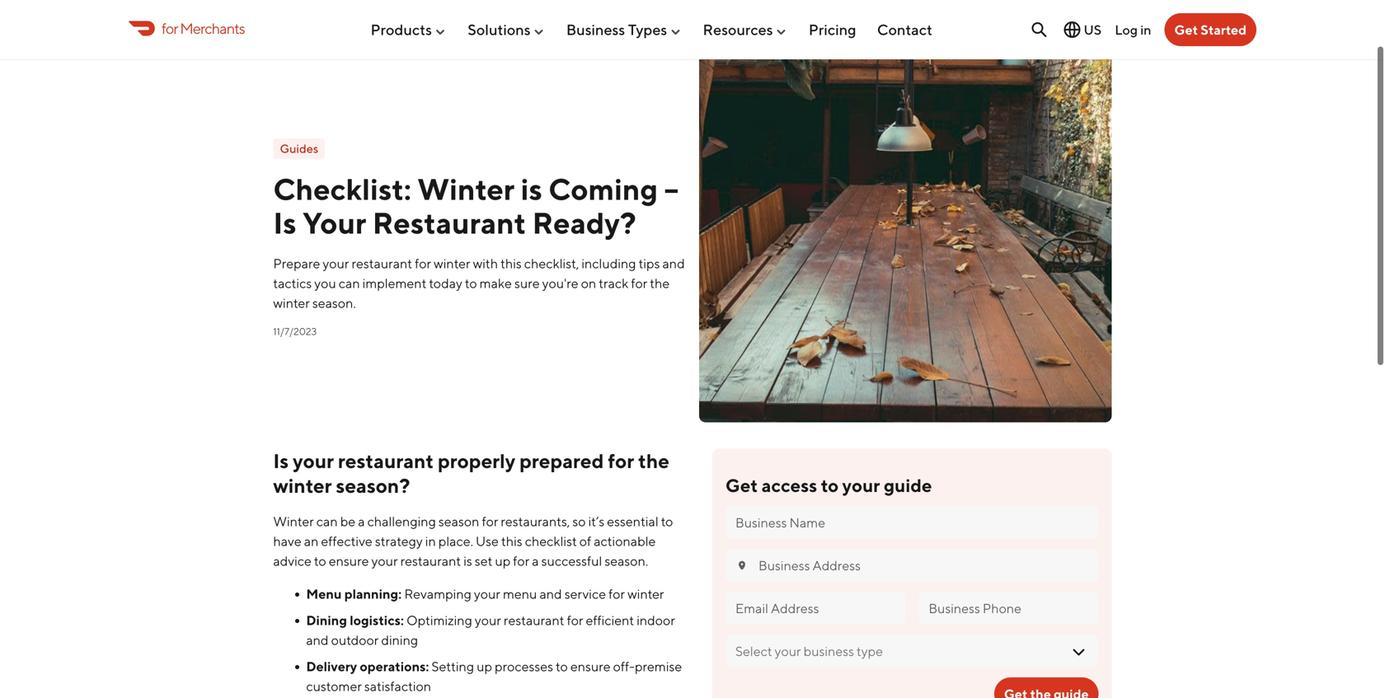 Task type: locate. For each thing, give the bounding box(es) containing it.
ready?
[[532, 205, 636, 241]]

and inside prepare your restaurant for winter with this checklist, including tips and tactics you can implement today to make sure you're on track for the winter season.
[[663, 256, 685, 271]]

can right you
[[339, 275, 360, 291]]

winter up have
[[273, 514, 314, 529]]

1 vertical spatial the
[[638, 450, 670, 473]]

ensure inside winter can be a challenging season for restaurants, so it's essential to have an effective strategy in place. use this checklist of actionable advice to ensure your restaurant is set up for a successful season.
[[329, 553, 369, 569]]

season. inside prepare your restaurant for winter with this checklist, including tips and tactics you can implement today to make sure you're on track for the winter season.
[[312, 295, 356, 311]]

your left menu
[[474, 586, 500, 602]]

winter up 'indoor'
[[628, 586, 664, 602]]

log in link
[[1115, 22, 1152, 37]]

ensure left off-
[[570, 659, 611, 675]]

restaurant up implement
[[352, 256, 412, 271]]

guides
[[280, 142, 318, 156]]

planning:
[[344, 586, 402, 602]]

dining
[[381, 633, 418, 648]]

checklist: winter is coming – is your restaurant ready?
[[273, 171, 679, 241]]

for inside for merchants link
[[162, 19, 178, 37]]

this right use
[[501, 534, 523, 549]]

today
[[429, 275, 462, 291]]

challenging
[[367, 514, 436, 529]]

in left place. on the bottom left
[[425, 534, 436, 549]]

prepared
[[520, 450, 604, 473]]

1 horizontal spatial and
[[540, 586, 562, 602]]

implement
[[363, 275, 427, 291]]

your up you
[[323, 256, 349, 271]]

restaurant
[[352, 256, 412, 271], [338, 450, 434, 473], [400, 553, 461, 569], [504, 613, 564, 628]]

winter inside is your restaurant properly prepared for the winter season?
[[273, 474, 332, 498]]

your left guide
[[842, 475, 880, 497]]

1 vertical spatial season.
[[605, 553, 648, 569]]

dining logistics:
[[306, 613, 407, 628]]

0 vertical spatial ensure
[[329, 553, 369, 569]]

so
[[573, 514, 586, 529]]

1 vertical spatial up
[[477, 659, 492, 675]]

can
[[339, 275, 360, 291], [316, 514, 338, 529]]

premise
[[635, 659, 682, 675]]

winter
[[434, 256, 470, 271], [273, 295, 310, 311], [273, 474, 332, 498], [628, 586, 664, 602]]

0 vertical spatial winter
[[417, 171, 515, 206]]

up right setting
[[477, 659, 492, 675]]

off-
[[613, 659, 635, 675]]

restaurant down menu
[[504, 613, 564, 628]]

properly
[[438, 450, 516, 473]]

1 vertical spatial winter
[[273, 514, 314, 529]]

0 vertical spatial this
[[501, 256, 522, 271]]

of
[[580, 534, 591, 549]]

restaurant inside optimizing your restaurant for efficient indoor and outdoor dining
[[504, 613, 564, 628]]

season. down actionable
[[605, 553, 648, 569]]

an
[[304, 534, 319, 549]]

your down menu planning: revamping your menu and service for winter
[[475, 613, 501, 628]]

get left started
[[1175, 22, 1198, 38]]

1 this from the top
[[501, 256, 522, 271]]

get for get access to your guide
[[726, 475, 758, 497]]

this
[[501, 256, 522, 271], [501, 534, 523, 549]]

restaurant inside prepare your restaurant for winter with this checklist, including tips and tactics you can implement today to make sure you're on track for the winter season.
[[352, 256, 412, 271]]

operations:
[[360, 659, 429, 675]]

is up have
[[273, 450, 289, 473]]

types
[[628, 21, 667, 38]]

and
[[663, 256, 685, 271], [540, 586, 562, 602], [306, 633, 329, 648]]

0 horizontal spatial can
[[316, 514, 338, 529]]

season. down you
[[312, 295, 356, 311]]

for right prepared
[[608, 450, 634, 473]]

for down service
[[567, 613, 583, 628]]

effective
[[321, 534, 373, 549]]

up inside 'setting up processes to ensure off-premise customer satisfaction'
[[477, 659, 492, 675]]

your up an
[[293, 450, 334, 473]]

merchants
[[180, 19, 245, 37]]

the
[[650, 275, 670, 291], [638, 450, 670, 473]]

make
[[480, 275, 512, 291]]

is up prepare
[[273, 205, 297, 241]]

0 vertical spatial can
[[339, 275, 360, 291]]

the down tips
[[650, 275, 670, 291]]

0 horizontal spatial in
[[425, 534, 436, 549]]

1 vertical spatial can
[[316, 514, 338, 529]]

0 vertical spatial is
[[521, 171, 542, 206]]

season. inside winter can be a challenging season for restaurants, so it's essential to have an effective strategy in place. use this checklist of actionable advice to ensure your restaurant is set up for a successful season.
[[605, 553, 648, 569]]

1 horizontal spatial ensure
[[570, 659, 611, 675]]

the up essential
[[638, 450, 670, 473]]

get
[[1175, 22, 1198, 38], [726, 475, 758, 497]]

your down strategy
[[372, 553, 398, 569]]

winter down tactics
[[273, 295, 310, 311]]

this inside prepare your restaurant for winter with this checklist, including tips and tactics you can implement today to make sure you're on track for the winter season.
[[501, 256, 522, 271]]

globe line image
[[1062, 20, 1082, 40]]

1 horizontal spatial winter
[[417, 171, 515, 206]]

1 horizontal spatial up
[[495, 553, 511, 569]]

your inside prepare your restaurant for winter with this checklist, including tips and tactics you can implement today to make sure you're on track for the winter season.
[[323, 256, 349, 271]]

1 horizontal spatial can
[[339, 275, 360, 291]]

2 this from the top
[[501, 534, 523, 549]]

1 vertical spatial get
[[726, 475, 758, 497]]

1 horizontal spatial is
[[521, 171, 542, 206]]

and right tips
[[663, 256, 685, 271]]

set
[[475, 553, 493, 569]]

is your restaurant properly prepared for the winter season?
[[273, 450, 670, 498]]

0 vertical spatial in
[[1141, 22, 1152, 37]]

1 vertical spatial and
[[540, 586, 562, 602]]

0 horizontal spatial ensure
[[329, 553, 369, 569]]

in right log
[[1141, 22, 1152, 37]]

restaurant up "season?"
[[338, 450, 434, 473]]

Email Address email field
[[736, 599, 896, 618]]

is
[[521, 171, 542, 206], [464, 553, 472, 569]]

and down dining
[[306, 633, 329, 648]]

1 vertical spatial is
[[464, 553, 472, 569]]

for merchants link
[[129, 17, 245, 39]]

and right menu
[[540, 586, 562, 602]]

is left set
[[464, 553, 472, 569]]

for
[[162, 19, 178, 37], [415, 256, 431, 271], [631, 275, 648, 291], [608, 450, 634, 473], [482, 514, 498, 529], [513, 553, 530, 569], [609, 586, 625, 602], [567, 613, 583, 628]]

products link
[[371, 14, 447, 45]]

0 horizontal spatial a
[[358, 514, 365, 529]]

you
[[314, 275, 336, 291]]

to down with
[[465, 275, 477, 291]]

it's
[[588, 514, 605, 529]]

optimizing
[[407, 613, 472, 628]]

ensure
[[329, 553, 369, 569], [570, 659, 611, 675]]

0 vertical spatial get
[[1175, 22, 1198, 38]]

up right set
[[495, 553, 511, 569]]

ensure inside 'setting up processes to ensure off-premise customer satisfaction'
[[570, 659, 611, 675]]

0 vertical spatial season.
[[312, 295, 356, 311]]

place.
[[439, 534, 473, 549]]

for inside is your restaurant properly prepared for the winter season?
[[608, 450, 634, 473]]

to down an
[[314, 553, 326, 569]]

winter inside checklist: winter is coming – is your restaurant ready?
[[417, 171, 515, 206]]

winter
[[417, 171, 515, 206], [273, 514, 314, 529]]

restaurants,
[[501, 514, 570, 529]]

for left the "merchants"
[[162, 19, 178, 37]]

is left the coming
[[521, 171, 542, 206]]

1 horizontal spatial a
[[532, 553, 539, 569]]

solutions
[[468, 21, 531, 38]]

your
[[323, 256, 349, 271], [293, 450, 334, 473], [842, 475, 880, 497], [372, 553, 398, 569], [474, 586, 500, 602], [475, 613, 501, 628]]

0 horizontal spatial winter
[[273, 514, 314, 529]]

for inside optimizing your restaurant for efficient indoor and outdoor dining
[[567, 613, 583, 628]]

0 horizontal spatial get
[[726, 475, 758, 497]]

restaurant inside is your restaurant properly prepared for the winter season?
[[338, 450, 434, 473]]

1 vertical spatial ensure
[[570, 659, 611, 675]]

1 vertical spatial is
[[273, 450, 289, 473]]

for down tips
[[631, 275, 648, 291]]

use
[[476, 534, 499, 549]]

winter inside winter can be a challenging season for restaurants, so it's essential to have an effective strategy in place. use this checklist of actionable advice to ensure your restaurant is set up for a successful season.
[[273, 514, 314, 529]]

winter up the today
[[434, 256, 470, 271]]

season.
[[312, 295, 356, 311], [605, 553, 648, 569]]

log
[[1115, 22, 1138, 37]]

1 is from the top
[[273, 205, 297, 241]]

the inside prepare your restaurant for winter with this checklist, including tips and tactics you can implement today to make sure you're on track for the winter season.
[[650, 275, 670, 291]]

a down the checklist
[[532, 553, 539, 569]]

0 vertical spatial up
[[495, 553, 511, 569]]

checklist:
[[273, 171, 411, 206]]

menu
[[306, 586, 342, 602]]

1 vertical spatial a
[[532, 553, 539, 569]]

1 vertical spatial in
[[425, 534, 436, 549]]

menu
[[503, 586, 537, 602]]

1 horizontal spatial in
[[1141, 22, 1152, 37]]

can left the be
[[316, 514, 338, 529]]

winter up an
[[273, 474, 332, 498]]

0 horizontal spatial is
[[464, 553, 472, 569]]

0 horizontal spatial and
[[306, 633, 329, 648]]

a right the be
[[358, 514, 365, 529]]

1 horizontal spatial get
[[1175, 22, 1198, 38]]

winter up with
[[417, 171, 515, 206]]

restaurant down place. on the bottom left
[[400, 553, 461, 569]]

0 horizontal spatial season.
[[312, 295, 356, 311]]

2 horizontal spatial and
[[663, 256, 685, 271]]

up inside winter can be a challenging season for restaurants, so it's essential to have an effective strategy in place. use this checklist of actionable advice to ensure your restaurant is set up for a successful season.
[[495, 553, 511, 569]]

0 vertical spatial is
[[273, 205, 297, 241]]

setting up processes to ensure off-premise customer satisfaction
[[306, 659, 682, 694]]

a
[[358, 514, 365, 529], [532, 553, 539, 569]]

0 vertical spatial the
[[650, 275, 670, 291]]

0 vertical spatial and
[[663, 256, 685, 271]]

restaurant for optimizing
[[504, 613, 564, 628]]

2 is from the top
[[273, 450, 289, 473]]

to inside prepare your restaurant for winter with this checklist, including tips and tactics you can implement today to make sure you're on track for the winter season.
[[465, 275, 477, 291]]

this up make
[[501, 256, 522, 271]]

get inside button
[[1175, 22, 1198, 38]]

successful
[[541, 553, 602, 569]]

ensure down effective
[[329, 553, 369, 569]]

to right processes on the bottom of the page
[[556, 659, 568, 675]]

0 horizontal spatial up
[[477, 659, 492, 675]]

2 vertical spatial and
[[306, 633, 329, 648]]

get left access
[[726, 475, 758, 497]]

your
[[303, 205, 366, 241]]

0 vertical spatial a
[[358, 514, 365, 529]]

your inside is your restaurant properly prepared for the winter season?
[[293, 450, 334, 473]]

1 vertical spatial this
[[501, 534, 523, 549]]

Business Address text field
[[759, 557, 1089, 575]]

Business Name text field
[[736, 514, 1089, 532]]

1 horizontal spatial season.
[[605, 553, 648, 569]]



Task type: vqa. For each thing, say whether or not it's contained in the screenshot.
"Signup"
no



Task type: describe. For each thing, give the bounding box(es) containing it.
this inside winter can be a challenging season for restaurants, so it's essential to have an effective strategy in place. use this checklist of actionable advice to ensure your restaurant is set up for a successful season.
[[501, 534, 523, 549]]

tips
[[639, 256, 660, 271]]

efficient
[[586, 613, 634, 628]]

processes
[[495, 659, 553, 675]]

11/7/2023
[[273, 326, 317, 337]]

setting
[[432, 659, 474, 675]]

prepare your restaurant for winter with this checklist, including tips and tactics you can implement today to make sure you're on track for the winter season.
[[273, 256, 685, 311]]

get access to your guide
[[726, 475, 932, 497]]

have
[[273, 534, 302, 549]]

resources link
[[703, 14, 788, 45]]

dining
[[306, 613, 347, 628]]

access
[[762, 475, 817, 497]]

actionable
[[594, 534, 656, 549]]

tactics
[[273, 275, 312, 291]]

in inside winter can be a challenging season for restaurants, so it's essential to have an effective strategy in place. use this checklist of actionable advice to ensure your restaurant is set up for a successful season.
[[425, 534, 436, 549]]

is inside winter can be a challenging season for restaurants, so it's essential to have an effective strategy in place. use this checklist of actionable advice to ensure your restaurant is set up for a successful season.
[[464, 553, 472, 569]]

business types
[[566, 21, 667, 38]]

can inside prepare your restaurant for winter with this checklist, including tips and tactics you can implement today to make sure you're on track for the winter season.
[[339, 275, 360, 291]]

menu planning: revamping your menu and service for winter
[[306, 586, 664, 602]]

restaurant for is
[[338, 450, 434, 473]]

resources
[[703, 21, 773, 38]]

your inside optimizing your restaurant for efficient indoor and outdoor dining
[[475, 613, 501, 628]]

to right access
[[821, 475, 839, 497]]

including
[[582, 256, 636, 271]]

is inside checklist: winter is coming – is your restaurant ready?
[[273, 205, 297, 241]]

products
[[371, 21, 432, 38]]

is inside checklist: winter is coming – is your restaurant ready?
[[521, 171, 542, 206]]

season
[[439, 514, 479, 529]]

pricing
[[809, 21, 856, 38]]

Business Phone text field
[[929, 599, 1089, 618]]

get for get started
[[1175, 22, 1198, 38]]

–
[[664, 171, 679, 206]]

satisfaction
[[364, 679, 431, 694]]

customer
[[306, 679, 362, 694]]

guides link
[[273, 139, 325, 159]]

location pin image
[[736, 559, 749, 572]]

for up the today
[[415, 256, 431, 271]]

for up efficient
[[609, 586, 625, 602]]

essential
[[607, 514, 659, 529]]

contact link
[[877, 14, 933, 45]]

your inside winter can be a challenging season for restaurants, so it's essential to have an effective strategy in place. use this checklist of actionable advice to ensure your restaurant is set up for a successful season.
[[372, 553, 398, 569]]

solutions link
[[468, 14, 546, 45]]

season?
[[336, 474, 410, 498]]

business types link
[[566, 14, 682, 45]]

track
[[599, 275, 629, 291]]

strategy
[[375, 534, 423, 549]]

the inside is your restaurant properly prepared for the winter season?
[[638, 450, 670, 473]]

to inside 'setting up processes to ensure off-premise customer satisfaction'
[[556, 659, 568, 675]]

with
[[473, 256, 498, 271]]

sure
[[515, 275, 540, 291]]

service
[[565, 586, 606, 602]]

to right essential
[[661, 514, 673, 529]]

advice
[[273, 553, 312, 569]]

checklist
[[525, 534, 577, 549]]

prepare
[[273, 256, 320, 271]]

guide
[[884, 475, 932, 497]]

is inside is your restaurant properly prepared for the winter season?
[[273, 450, 289, 473]]

restaurant for prepare
[[352, 256, 412, 271]]

indoor
[[637, 613, 675, 628]]

business
[[566, 21, 625, 38]]

revamping
[[404, 586, 472, 602]]

pricing link
[[809, 14, 856, 45]]

delivery operations:
[[306, 659, 429, 675]]

you're
[[542, 275, 579, 291]]

outdoor
[[331, 633, 379, 648]]

logistics:
[[350, 613, 404, 628]]

get started button
[[1165, 13, 1257, 46]]

winter can be a challenging season for restaurants, so it's essential to have an effective strategy in place. use this checklist of actionable advice to ensure your restaurant is set up for a successful season.
[[273, 514, 673, 569]]

for up use
[[482, 514, 498, 529]]

can inside winter can be a challenging season for restaurants, so it's essential to have an effective strategy in place. use this checklist of actionable advice to ensure your restaurant is set up for a successful season.
[[316, 514, 338, 529]]

delivery
[[306, 659, 357, 675]]

started
[[1201, 22, 1247, 38]]

contact
[[877, 21, 933, 38]]

be
[[340, 514, 356, 529]]

us
[[1084, 22, 1102, 38]]

log in
[[1115, 22, 1152, 37]]

coming
[[549, 171, 658, 206]]

on
[[581, 275, 596, 291]]

restaurant inside winter can be a challenging season for restaurants, so it's essential to have an effective strategy in place. use this checklist of actionable advice to ensure your restaurant is set up for a successful season.
[[400, 553, 461, 569]]

get started
[[1175, 22, 1247, 38]]

for up menu
[[513, 553, 530, 569]]

mx - winter restaurant checklist image
[[699, 54, 1112, 423]]

and inside optimizing your restaurant for efficient indoor and outdoor dining
[[306, 633, 329, 648]]

checklist,
[[524, 256, 579, 271]]

for merchants
[[162, 19, 245, 37]]

restaurant
[[373, 205, 526, 241]]



